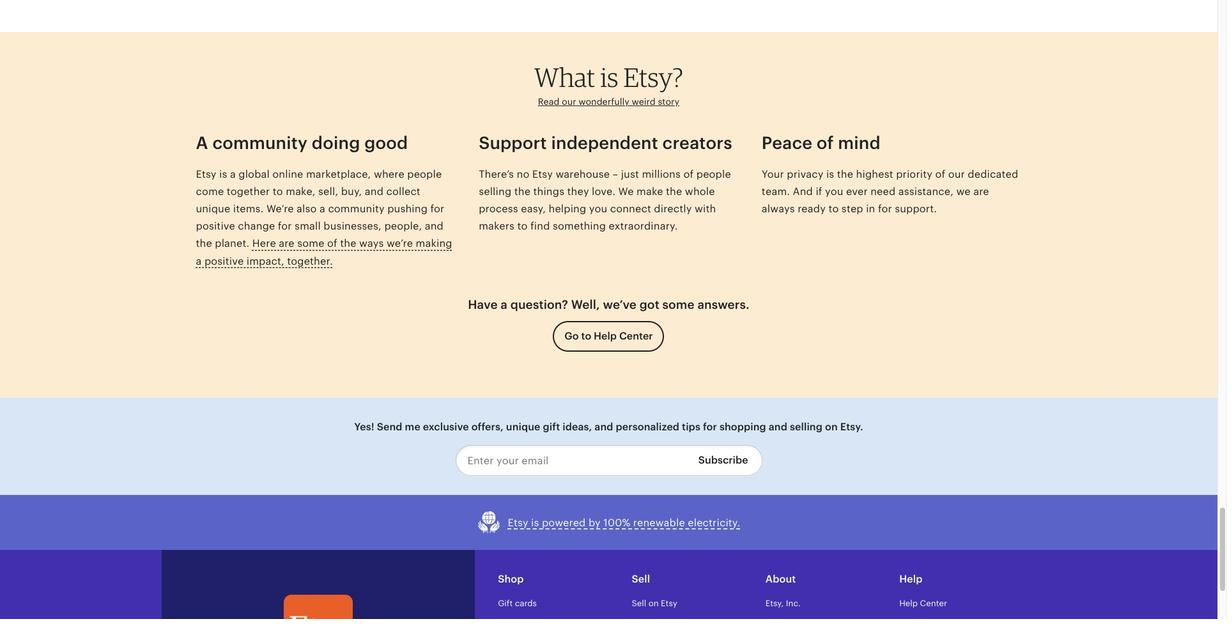 Task type: describe. For each thing, give the bounding box(es) containing it.
have
[[468, 298, 498, 311]]

also
[[297, 203, 317, 215]]

easy,
[[521, 203, 546, 215]]

1 horizontal spatial selling
[[790, 421, 823, 433]]

peace of mind
[[762, 133, 881, 153]]

are inside the here are some of the ways we're making a positive impact, together.
[[279, 238, 295, 250]]

where
[[374, 168, 405, 180]]

creators
[[663, 133, 733, 153]]

there's no etsy warehouse – just millions of people selling the things they love. we make the             whole process easy, helping you connect directly with makers to find something extraordinary.
[[479, 168, 732, 232]]

selling inside there's no etsy warehouse – just millions of people selling the things they love. we make the             whole process easy, helping you connect directly with makers to find something extraordinary.
[[479, 185, 512, 198]]

process
[[479, 203, 519, 215]]

electricity.
[[688, 517, 741, 529]]

positive inside the etsy is a global online marketplace, where people come together to make, sell, buy, and collect unique items. we're also a community pushing for positive change for small businesses, people, and the planet.
[[196, 220, 235, 232]]

ready
[[798, 203, 826, 215]]

shopping
[[720, 421, 767, 433]]

exclusive
[[423, 421, 469, 433]]

story
[[658, 97, 680, 107]]

sell on etsy link
[[632, 599, 678, 608]]

tips
[[682, 421, 701, 433]]

whole
[[685, 185, 715, 198]]

–
[[613, 168, 619, 180]]

something
[[553, 220, 606, 232]]

read
[[538, 97, 560, 107]]

to inside your privacy is the highest priority of our dedicated team. and if you ever need assistance,             we are always ready to step in for support.
[[829, 203, 839, 215]]

personalized
[[616, 421, 680, 433]]

directly
[[654, 203, 692, 215]]

me
[[405, 421, 421, 433]]

sell on etsy
[[632, 599, 678, 608]]

here are some of the ways we're making a positive impact, together.
[[196, 238, 453, 267]]

help for help center
[[900, 599, 918, 608]]

people inside there's no etsy warehouse – just millions of people selling the things they love. we make the             whole process easy, helping you connect directly with makers to find something extraordinary.
[[697, 168, 732, 180]]

of inside there's no etsy warehouse – just millions of people selling the things they love. we make the             whole process easy, helping you connect directly with makers to find something extraordinary.
[[684, 168, 694, 180]]

to inside 'go to help center' 'link'
[[582, 330, 592, 342]]

powered
[[542, 517, 586, 529]]

help for help
[[900, 573, 923, 585]]

well,
[[572, 298, 600, 311]]

sell for sell
[[632, 573, 651, 585]]

etsy,
[[766, 599, 784, 608]]

ways
[[359, 238, 384, 250]]

buy,
[[341, 185, 362, 198]]

extraordinary.
[[609, 220, 678, 232]]

priority
[[897, 168, 933, 180]]

and right 'ideas,'
[[595, 421, 614, 433]]

yes! send me exclusive offers, unique gift ideas, and personalized tips for shopping and selling on etsy.
[[354, 421, 864, 433]]

there's
[[479, 168, 514, 180]]

center inside 'go to help center' 'link'
[[620, 330, 653, 342]]

if
[[816, 185, 823, 198]]

gift
[[498, 599, 513, 608]]

to inside the etsy is a global online marketplace, where people come together to make, sell, buy, and collect unique items. we're also a community pushing for positive change for small businesses, people, and the planet.
[[273, 185, 283, 198]]

send
[[377, 421, 403, 433]]

online
[[273, 168, 303, 180]]

ideas,
[[563, 421, 592, 433]]

find
[[531, 220, 550, 232]]

subscribe
[[699, 454, 749, 466]]

the down "no"
[[515, 185, 531, 198]]

the inside your privacy is the highest priority of our dedicated team. and if you ever need assistance,             we are always ready to step in for support.
[[838, 168, 854, 180]]

step
[[842, 203, 864, 215]]

is for a
[[219, 168, 227, 180]]

you inside your privacy is the highest priority of our dedicated team. and if you ever need assistance,             we are always ready to step in for support.
[[826, 185, 844, 198]]

people,
[[385, 220, 422, 232]]

got
[[640, 298, 660, 311]]

planet.
[[215, 238, 250, 250]]

team.
[[762, 185, 791, 198]]

helping
[[549, 203, 587, 215]]

subscribe button
[[689, 445, 763, 476]]

have a question? well, we've got some answers.
[[468, 298, 750, 311]]

wonderfully
[[579, 97, 630, 107]]

etsy, inc.
[[766, 599, 801, 608]]

help center link
[[900, 599, 948, 608]]

your privacy is the highest priority of our dedicated team. and if you ever need assistance,             we are always ready to step in for support.
[[762, 168, 1019, 215]]

gift cards link
[[498, 599, 537, 608]]

community inside the etsy is a global online marketplace, where people come together to make, sell, buy, and collect unique items. we're also a community pushing for positive change for small businesses, people, and the planet.
[[328, 203, 385, 215]]

go to help center
[[565, 330, 653, 342]]

help inside 'link'
[[594, 330, 617, 342]]

of left 'mind'
[[817, 133, 834, 153]]

with
[[695, 203, 716, 215]]

together.
[[287, 255, 333, 267]]

love.
[[592, 185, 616, 198]]

cards
[[515, 599, 537, 608]]

just
[[621, 168, 640, 180]]

and right the buy,
[[365, 185, 384, 198]]

connect
[[611, 203, 652, 215]]

of inside the here are some of the ways we're making a positive impact, together.
[[327, 238, 338, 250]]

make
[[637, 185, 664, 198]]

change
[[238, 220, 275, 232]]

we
[[957, 185, 971, 198]]

what
[[535, 61, 596, 93]]

for inside your privacy is the highest priority of our dedicated team. and if you ever need assistance,             we are always ready to step in for support.
[[879, 203, 893, 215]]

is inside your privacy is the highest priority of our dedicated team. and if you ever need assistance,             we are always ready to step in for support.
[[827, 168, 835, 180]]

we're
[[387, 238, 413, 250]]

renewable
[[634, 517, 685, 529]]

unique inside the etsy is a global online marketplace, where people come together to make, sell, buy, and collect unique items. we're also a community pushing for positive change for small businesses, people, and the planet.
[[196, 203, 230, 215]]

1 vertical spatial some
[[663, 298, 695, 311]]

Enter your email field
[[456, 445, 689, 476]]

read our wonderfully weird story link
[[538, 97, 680, 107]]

go
[[565, 330, 579, 342]]

about
[[766, 573, 796, 585]]

sell,
[[319, 185, 338, 198]]

collect
[[387, 185, 421, 198]]

highest
[[857, 168, 894, 180]]

etsy is powered by 100% renewable electricity.
[[508, 517, 741, 529]]

gift
[[543, 421, 560, 433]]

dedicated
[[968, 168, 1019, 180]]



Task type: locate. For each thing, give the bounding box(es) containing it.
0 horizontal spatial center
[[620, 330, 653, 342]]

sell for sell on etsy
[[632, 599, 647, 608]]

support independent creators
[[479, 133, 733, 153]]

our inside your privacy is the highest priority of our dedicated team. and if you ever need assistance,             we are always ready to step in for support.
[[949, 168, 966, 180]]

to right go
[[582, 330, 592, 342]]

assistance,
[[899, 185, 954, 198]]

we're
[[267, 203, 294, 215]]

0 horizontal spatial community
[[213, 133, 308, 153]]

1 sell from the top
[[632, 573, 651, 585]]

you down love.
[[590, 203, 608, 215]]

of up assistance,
[[936, 168, 946, 180]]

independent
[[552, 133, 659, 153]]

0 vertical spatial help
[[594, 330, 617, 342]]

some right got
[[663, 298, 695, 311]]

etsy inside button
[[508, 517, 529, 529]]

and right shopping
[[769, 421, 788, 433]]

make,
[[286, 185, 316, 198]]

no
[[517, 168, 530, 180]]

of
[[817, 133, 834, 153], [684, 168, 694, 180], [936, 168, 946, 180], [327, 238, 338, 250]]

1 vertical spatial help
[[900, 573, 923, 585]]

0 vertical spatial are
[[974, 185, 990, 198]]

making
[[416, 238, 453, 250]]

you
[[826, 185, 844, 198], [590, 203, 608, 215]]

etsy is a global online marketplace, where people come together to make, sell, buy, and collect unique items. we're also a community pushing for positive change for small businesses, people, and the planet.
[[196, 168, 445, 250]]

are inside your privacy is the highest priority of our dedicated team. and if you ever need assistance,             we are always ready to step in for support.
[[974, 185, 990, 198]]

to inside there's no etsy warehouse – just millions of people selling the things they love. we make the             whole process easy, helping you connect directly with makers to find something extraordinary.
[[518, 220, 528, 232]]

0 vertical spatial you
[[826, 185, 844, 198]]

unique down come on the top of page
[[196, 203, 230, 215]]

to up we're
[[273, 185, 283, 198]]

the down "businesses,"
[[340, 238, 357, 250]]

0 vertical spatial community
[[213, 133, 308, 153]]

0 horizontal spatial unique
[[196, 203, 230, 215]]

are right we at the right of page
[[974, 185, 990, 198]]

pushing
[[388, 203, 428, 215]]

0 vertical spatial center
[[620, 330, 653, 342]]

privacy
[[787, 168, 824, 180]]

positive inside the here are some of the ways we're making a positive impact, together.
[[205, 255, 244, 267]]

some up together.
[[297, 238, 325, 250]]

1 vertical spatial positive
[[205, 255, 244, 267]]

go to help center link
[[553, 321, 665, 352]]

a
[[196, 133, 208, 153]]

positive up planet.
[[196, 220, 235, 232]]

0 horizontal spatial people
[[408, 168, 442, 180]]

a
[[230, 168, 236, 180], [320, 203, 326, 215], [196, 255, 202, 267], [501, 298, 508, 311]]

of inside your privacy is the highest priority of our dedicated team. and if you ever need assistance,             we are always ready to step in for support.
[[936, 168, 946, 180]]

is inside button
[[532, 517, 539, 529]]

the left planet.
[[196, 238, 212, 250]]

our right read
[[562, 97, 577, 107]]

global
[[239, 168, 270, 180]]

0 vertical spatial our
[[562, 97, 577, 107]]

etsy inside there's no etsy warehouse – just millions of people selling the things they love. we make the             whole process easy, helping you connect directly with makers to find something extraordinary.
[[533, 168, 553, 180]]

positive down planet.
[[205, 255, 244, 267]]

support
[[479, 133, 547, 153]]

some inside the here are some of the ways we're making a positive impact, together.
[[297, 238, 325, 250]]

1 horizontal spatial community
[[328, 203, 385, 215]]

for
[[431, 203, 445, 215], [879, 203, 893, 215], [278, 220, 292, 232], [703, 421, 718, 433]]

here
[[252, 238, 276, 250]]

is up come on the top of page
[[219, 168, 227, 180]]

0 vertical spatial sell
[[632, 573, 651, 585]]

0 horizontal spatial you
[[590, 203, 608, 215]]

come
[[196, 185, 224, 198]]

doing
[[312, 133, 360, 153]]

0 horizontal spatial are
[[279, 238, 295, 250]]

center
[[620, 330, 653, 342], [921, 599, 948, 608]]

and
[[793, 185, 813, 198]]

is right privacy
[[827, 168, 835, 180]]

for right in
[[879, 203, 893, 215]]

people up the whole
[[697, 168, 732, 180]]

to left find
[[518, 220, 528, 232]]

0 horizontal spatial some
[[297, 238, 325, 250]]

0 vertical spatial positive
[[196, 220, 235, 232]]

and up 'making'
[[425, 220, 444, 232]]

1 vertical spatial our
[[949, 168, 966, 180]]

0 horizontal spatial selling
[[479, 185, 512, 198]]

question?
[[511, 298, 569, 311]]

yes!
[[354, 421, 375, 433]]

items.
[[233, 203, 264, 215]]

good
[[365, 133, 408, 153]]

we've
[[603, 298, 637, 311]]

the
[[838, 168, 854, 180], [515, 185, 531, 198], [666, 185, 683, 198], [196, 238, 212, 250], [340, 238, 357, 250]]

etsy, inc. link
[[766, 599, 801, 608]]

they
[[568, 185, 589, 198]]

1 vertical spatial unique
[[506, 421, 541, 433]]

1 vertical spatial on
[[649, 599, 659, 608]]

are
[[974, 185, 990, 198], [279, 238, 295, 250]]

community up global
[[213, 133, 308, 153]]

etsy.
[[841, 421, 864, 433]]

shop
[[498, 573, 524, 585]]

people up collect
[[408, 168, 442, 180]]

1 vertical spatial you
[[590, 203, 608, 215]]

community
[[213, 133, 308, 153], [328, 203, 385, 215]]

0 vertical spatial unique
[[196, 203, 230, 215]]

1 vertical spatial center
[[921, 599, 948, 608]]

1 vertical spatial are
[[279, 238, 295, 250]]

1 horizontal spatial you
[[826, 185, 844, 198]]

for right the pushing
[[431, 203, 445, 215]]

always
[[762, 203, 795, 215]]

is
[[601, 61, 619, 93], [219, 168, 227, 180], [827, 168, 835, 180], [532, 517, 539, 529]]

2 sell from the top
[[632, 599, 647, 608]]

the inside the here are some of the ways we're making a positive impact, together.
[[340, 238, 357, 250]]

2 people from the left
[[697, 168, 732, 180]]

is left powered
[[532, 517, 539, 529]]

unique left 'gift'
[[506, 421, 541, 433]]

to left step
[[829, 203, 839, 215]]

1 horizontal spatial some
[[663, 298, 695, 311]]

mind
[[839, 133, 881, 153]]

warehouse
[[556, 168, 610, 180]]

community up "businesses,"
[[328, 203, 385, 215]]

is up "read our wonderfully weird story" link
[[601, 61, 619, 93]]

0 vertical spatial on
[[826, 421, 838, 433]]

your
[[762, 168, 785, 180]]

is inside what is etsy? read our wonderfully weird story
[[601, 61, 619, 93]]

selling left 'etsy.'
[[790, 421, 823, 433]]

for right the tips in the bottom of the page
[[703, 421, 718, 433]]

millions
[[642, 168, 681, 180]]

need
[[871, 185, 896, 198]]

0 horizontal spatial on
[[649, 599, 659, 608]]

help
[[594, 330, 617, 342], [900, 573, 923, 585], [900, 599, 918, 608]]

1 vertical spatial sell
[[632, 599, 647, 608]]

in
[[867, 203, 876, 215]]

you right if
[[826, 185, 844, 198]]

weird
[[632, 97, 656, 107]]

100%
[[604, 517, 631, 529]]

0 vertical spatial selling
[[479, 185, 512, 198]]

selling down there's
[[479, 185, 512, 198]]

are right here
[[279, 238, 295, 250]]

is inside the etsy is a global online marketplace, where people come together to make, sell, buy, and collect unique items. we're also a community pushing for positive change for small businesses, people, and the planet.
[[219, 168, 227, 180]]

2 vertical spatial help
[[900, 599, 918, 608]]

our up we at the right of page
[[949, 168, 966, 180]]

the up directly at the right top of the page
[[666, 185, 683, 198]]

etsy is powered by 100% renewable electricity. button
[[477, 511, 741, 535]]

help center
[[900, 599, 948, 608]]

is for etsy?
[[601, 61, 619, 93]]

1 horizontal spatial center
[[921, 599, 948, 608]]

1 horizontal spatial unique
[[506, 421, 541, 433]]

1 horizontal spatial people
[[697, 168, 732, 180]]

what is etsy? read our wonderfully weird story
[[535, 61, 684, 107]]

our inside what is etsy? read our wonderfully weird story
[[562, 97, 577, 107]]

for down we're
[[278, 220, 292, 232]]

we
[[619, 185, 634, 198]]

etsy inside the etsy is a global online marketplace, where people come together to make, sell, buy, and collect unique items. we're also a community pushing for positive change for small businesses, people, and the planet.
[[196, 168, 217, 180]]

peace
[[762, 133, 813, 153]]

by
[[589, 517, 601, 529]]

1 vertical spatial community
[[328, 203, 385, 215]]

some
[[297, 238, 325, 250], [663, 298, 695, 311]]

1 horizontal spatial are
[[974, 185, 990, 198]]

of down "businesses,"
[[327, 238, 338, 250]]

people
[[408, 168, 442, 180], [697, 168, 732, 180]]

gift cards
[[498, 599, 537, 608]]

a inside the here are some of the ways we're making a positive impact, together.
[[196, 255, 202, 267]]

support.
[[895, 203, 938, 215]]

the up ever at the right top of the page
[[838, 168, 854, 180]]

a community doing good
[[196, 133, 408, 153]]

people inside the etsy is a global online marketplace, where people come together to make, sell, buy, and collect unique items. we're also a community pushing for positive change for small businesses, people, and the planet.
[[408, 168, 442, 180]]

1 people from the left
[[408, 168, 442, 180]]

you inside there's no etsy warehouse – just millions of people selling the things they love. we make the             whole process easy, helping you connect directly with makers to find something extraordinary.
[[590, 203, 608, 215]]

etsy?
[[624, 61, 684, 93]]

positive
[[196, 220, 235, 232], [205, 255, 244, 267]]

our
[[562, 97, 577, 107], [949, 168, 966, 180]]

of up the whole
[[684, 168, 694, 180]]

1 horizontal spatial our
[[949, 168, 966, 180]]

offers,
[[472, 421, 504, 433]]

is for powered
[[532, 517, 539, 529]]

1 horizontal spatial on
[[826, 421, 838, 433]]

answers.
[[698, 298, 750, 311]]

0 vertical spatial some
[[297, 238, 325, 250]]

0 horizontal spatial our
[[562, 97, 577, 107]]

businesses,
[[324, 220, 382, 232]]

the inside the etsy is a global online marketplace, where people come together to make, sell, buy, and collect unique items. we're also a community pushing for positive change for small businesses, people, and the planet.
[[196, 238, 212, 250]]

1 vertical spatial selling
[[790, 421, 823, 433]]



Task type: vqa. For each thing, say whether or not it's contained in the screenshot.
the bottom Community
yes



